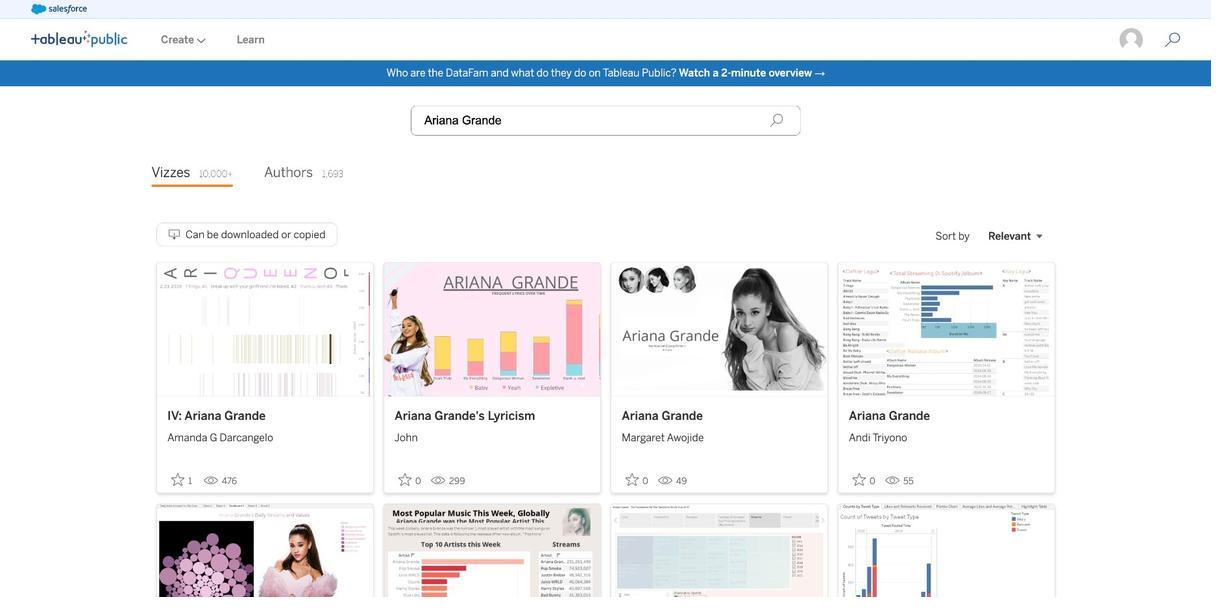 Task type: locate. For each thing, give the bounding box(es) containing it.
1 add favorite image from the left
[[171, 473, 184, 486]]

1 horizontal spatial add favorite image
[[853, 473, 866, 486]]

4 add favorite button from the left
[[849, 469, 880, 490]]

0 horizontal spatial add favorite image
[[398, 473, 411, 486]]

2 add favorite button from the left
[[395, 469, 426, 490]]

go to search image
[[1149, 32, 1196, 48]]

0 horizontal spatial add favorite image
[[171, 473, 184, 486]]

1 add favorite image from the left
[[398, 473, 411, 486]]

Add Favorite button
[[167, 469, 199, 490], [395, 469, 426, 490], [622, 469, 653, 490], [849, 469, 880, 490]]

add favorite image
[[171, 473, 184, 486], [853, 473, 866, 486]]

workbook thumbnail image
[[157, 262, 373, 396], [384, 262, 600, 396], [611, 262, 827, 396], [838, 262, 1054, 396], [157, 504, 373, 597], [384, 504, 600, 597], [611, 504, 827, 597], [838, 504, 1054, 597]]

add favorite image
[[398, 473, 411, 486], [626, 473, 639, 486]]

1 horizontal spatial add favorite image
[[626, 473, 639, 486]]



Task type: vqa. For each thing, say whether or not it's contained in the screenshot.
first Add Favorite button from the right's Add Favorite image
yes



Task type: describe. For each thing, give the bounding box(es) containing it.
2 add favorite image from the left
[[626, 473, 639, 486]]

1 add favorite button from the left
[[167, 469, 199, 490]]

gary.orlando image
[[1118, 27, 1144, 53]]

3 add favorite button from the left
[[622, 469, 653, 490]]

Search input field
[[411, 105, 800, 135]]

search image
[[769, 113, 784, 128]]

2 add favorite image from the left
[[853, 473, 866, 486]]

salesforce logo image
[[31, 4, 87, 14]]

create image
[[194, 38, 206, 43]]

logo image
[[31, 30, 127, 47]]



